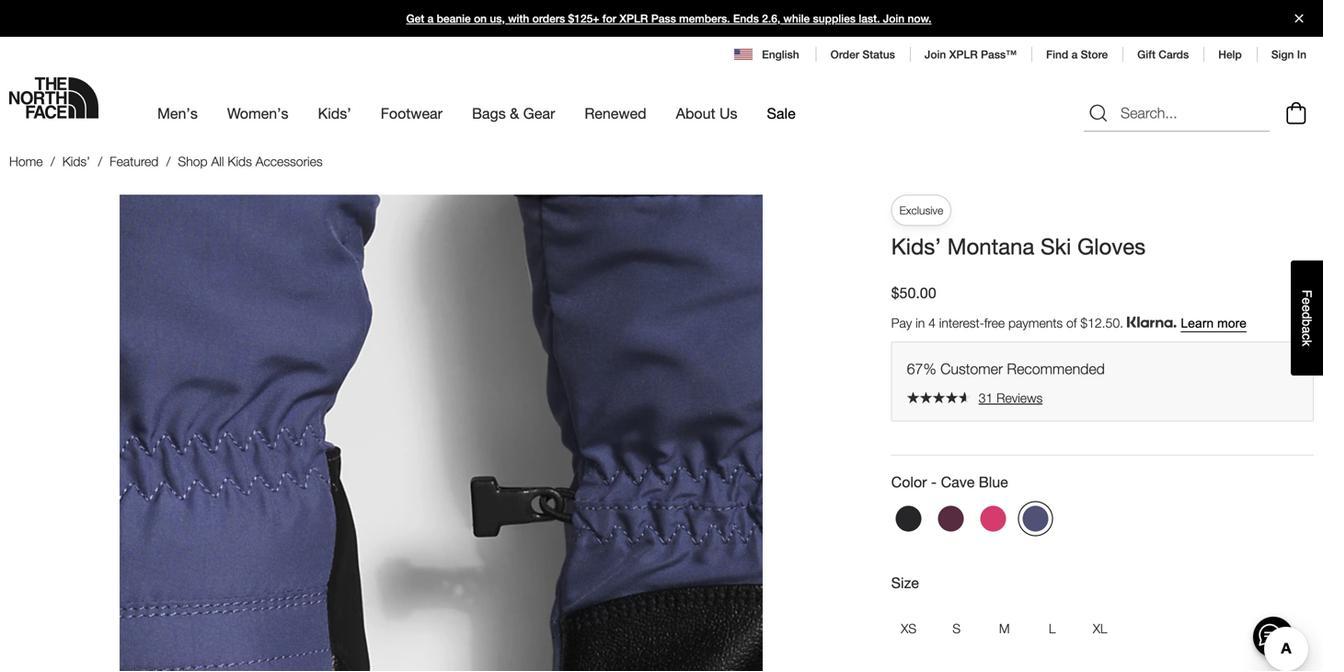 Task type: locate. For each thing, give the bounding box(es) containing it.
men's link
[[157, 88, 198, 138]]

payments
[[1009, 315, 1063, 331]]

a right find
[[1072, 48, 1078, 61]]

xplr left pass™
[[950, 48, 978, 61]]

a
[[428, 12, 434, 25], [1072, 48, 1078, 61], [1300, 326, 1315, 333]]

pay in 4 interest-free payments of $12.50.
[[892, 315, 1127, 331]]

the north face home page image
[[9, 77, 98, 119]]

Boysenberry radio
[[934, 501, 969, 536]]

for
[[603, 12, 617, 25]]

color - cave blue
[[892, 473, 1009, 490]]

store
[[1081, 48, 1108, 61]]

learn more
[[1181, 316, 1247, 331]]

women's link
[[227, 88, 289, 138]]

now.
[[908, 12, 932, 25]]

pay
[[892, 315, 912, 331]]

join down the now.
[[925, 48, 946, 61]]

bags
[[472, 104, 506, 122]]

us,
[[490, 12, 505, 25]]

0 horizontal spatial a
[[428, 12, 434, 25]]

0 horizontal spatial kids'
[[62, 154, 90, 169]]

men's
[[157, 104, 198, 122]]

gift cards
[[1138, 48, 1189, 61]]

shop all kids accessories link
[[178, 154, 323, 169]]

us
[[720, 104, 738, 122]]

0 vertical spatial kids' link
[[318, 88, 351, 138]]

kids' link
[[318, 88, 351, 138], [62, 154, 90, 169]]

klarna image
[[1127, 317, 1177, 328]]

montana
[[948, 233, 1035, 259]]

view cart image
[[1282, 99, 1312, 127]]

1 vertical spatial kids'
[[62, 154, 90, 169]]

renewed link
[[585, 88, 647, 138]]

2 horizontal spatial /
[[166, 154, 171, 169]]

e up d
[[1300, 298, 1315, 305]]

Mr. Pink radio
[[976, 501, 1011, 536]]

list box
[[892, 611, 1314, 646]]

more
[[1218, 316, 1247, 331]]

/
[[51, 154, 55, 169], [98, 154, 102, 169], [166, 154, 171, 169]]

1 horizontal spatial kids' link
[[318, 88, 351, 138]]

tnf black image
[[896, 506, 922, 532]]

2 e from the top
[[1300, 305, 1315, 312]]

recommended
[[1007, 360, 1105, 378]]

2.6,
[[762, 12, 781, 25]]

0 vertical spatial kids'
[[318, 104, 351, 122]]

l button
[[1035, 611, 1070, 646]]

2 vertical spatial a
[[1300, 326, 1315, 333]]

c
[[1300, 333, 1315, 340]]

/ left the shop
[[166, 154, 171, 169]]

ski
[[1041, 233, 1072, 259]]

bags & gear link
[[472, 88, 555, 138]]

a up k on the right
[[1300, 326, 1315, 333]]

kids' up accessories at the top of the page
[[318, 104, 351, 122]]

1 vertical spatial kids' link
[[62, 154, 90, 169]]

find a store
[[1047, 48, 1108, 61]]

featured
[[110, 154, 159, 169]]

0 vertical spatial xplr
[[620, 12, 648, 25]]

gift cards link
[[1138, 48, 1189, 61]]

1 vertical spatial xplr
[[950, 48, 978, 61]]

0 horizontal spatial xplr
[[620, 12, 648, 25]]

$50.00
[[892, 284, 937, 302]]

s button
[[939, 611, 974, 646]]

kids' link right home link
[[62, 154, 90, 169]]

a inside button
[[1300, 326, 1315, 333]]

color option group
[[892, 501, 1314, 543]]

about us
[[676, 104, 738, 122]]

a for get
[[428, 12, 434, 25]]

kids' link up accessories at the top of the page
[[318, 88, 351, 138]]

1 horizontal spatial join
[[925, 48, 946, 61]]

f e e d b a c k button
[[1291, 261, 1324, 376]]

0 horizontal spatial /
[[51, 154, 55, 169]]

$12.50.
[[1081, 315, 1124, 331]]

67% customer recommended
[[907, 360, 1105, 378]]

order status link
[[831, 48, 895, 61]]

1 vertical spatial join
[[925, 48, 946, 61]]

english link
[[735, 46, 801, 63]]

/ right home link
[[51, 154, 55, 169]]

2 / from the left
[[98, 154, 102, 169]]

e up b on the right top
[[1300, 305, 1315, 312]]

0 horizontal spatial join
[[883, 12, 905, 25]]

xplr
[[620, 12, 648, 25], [950, 48, 978, 61]]

interest-
[[940, 315, 985, 331]]

1 vertical spatial a
[[1072, 48, 1078, 61]]

k
[[1300, 340, 1315, 346]]

xl
[[1093, 621, 1108, 636]]

help
[[1219, 48, 1242, 61]]

join right 'last.'
[[883, 12, 905, 25]]

1 horizontal spatial /
[[98, 154, 102, 169]]

get a beanie on us, with orders $125+ for xplr pass members. ends 2.6, while supplies last. join now. link
[[0, 0, 1324, 37]]

a right get
[[428, 12, 434, 25]]

home link
[[9, 154, 43, 169]]

31 reviews link
[[907, 390, 1299, 406]]

0 vertical spatial a
[[428, 12, 434, 25]]

2 horizontal spatial a
[[1300, 326, 1315, 333]]

sale link
[[767, 88, 796, 138]]

kids' right home link
[[62, 154, 90, 169]]

1 horizontal spatial a
[[1072, 48, 1078, 61]]

s
[[953, 621, 961, 636]]

/ left featured link
[[98, 154, 102, 169]]

xplr right for
[[620, 12, 648, 25]]

with
[[508, 12, 530, 25]]

of
[[1067, 315, 1077, 331]]

l
[[1049, 621, 1056, 636]]

bags & gear
[[472, 104, 555, 122]]

english
[[762, 48, 800, 61]]

home / kids' / featured / shop all kids accessories
[[9, 154, 323, 169]]

0 vertical spatial join
[[883, 12, 905, 25]]

close image
[[1288, 14, 1312, 23]]

1 e from the top
[[1300, 298, 1315, 305]]



Task type: describe. For each thing, give the bounding box(es) containing it.
color
[[892, 473, 927, 490]]

beanie
[[437, 12, 471, 25]]

boysenberry image
[[939, 506, 964, 532]]

on
[[474, 12, 487, 25]]

gift
[[1138, 48, 1156, 61]]

orders
[[533, 12, 565, 25]]

xs
[[901, 621, 917, 636]]

sale
[[767, 104, 796, 122]]

sign in button
[[1272, 48, 1307, 61]]

31 reviews
[[979, 390, 1043, 405]]

shop
[[178, 154, 208, 169]]

free
[[985, 315, 1005, 331]]

size
[[892, 574, 919, 591]]

kids'
[[892, 233, 942, 259]]

f e e d b a c k
[[1300, 290, 1315, 346]]

featured link
[[110, 154, 159, 169]]

order status
[[831, 48, 895, 61]]

pass™
[[981, 48, 1017, 61]]

0 horizontal spatial kids' link
[[62, 154, 90, 169]]

reviews
[[997, 390, 1043, 405]]

1 horizontal spatial xplr
[[950, 48, 978, 61]]

women's
[[227, 104, 289, 122]]

m button
[[987, 611, 1022, 646]]

1 horizontal spatial kids'
[[318, 104, 351, 122]]

f
[[1300, 290, 1315, 298]]

footwear link
[[381, 88, 443, 138]]

gloves
[[1078, 233, 1146, 259]]

about us link
[[676, 88, 738, 138]]

supplies
[[813, 12, 856, 25]]

kids' montana ski gloves
[[892, 233, 1146, 259]]

all
[[211, 154, 224, 169]]

exclusive
[[900, 204, 944, 217]]

cave blue image
[[1023, 506, 1049, 532]]

gear
[[523, 104, 555, 122]]

list box containing xs
[[892, 611, 1314, 646]]

31
[[979, 390, 993, 405]]

while
[[784, 12, 810, 25]]

ends
[[733, 12, 759, 25]]

pass
[[651, 12, 676, 25]]

3 / from the left
[[166, 154, 171, 169]]

mr. pink image
[[981, 506, 1007, 532]]

1 / from the left
[[51, 154, 55, 169]]

search all image
[[1088, 102, 1110, 124]]

learn
[[1181, 316, 1214, 331]]

xl button
[[1083, 611, 1118, 646]]

67%
[[907, 360, 937, 378]]

get a beanie on us, with orders $125+ for xplr pass members. ends 2.6, while supplies last. join now.
[[406, 12, 932, 25]]

cards
[[1159, 48, 1189, 61]]

blue
[[979, 473, 1009, 490]]

footwear
[[381, 104, 443, 122]]

home
[[9, 154, 43, 169]]

find
[[1047, 48, 1069, 61]]

join xplr pass™ link
[[925, 48, 1017, 61]]

m
[[999, 621, 1010, 636]]

&
[[510, 104, 519, 122]]

$125+
[[568, 12, 600, 25]]

cave
[[941, 473, 975, 490]]

order
[[831, 48, 860, 61]]

kids
[[228, 154, 252, 169]]

in
[[1298, 48, 1307, 61]]

renewed
[[585, 104, 647, 122]]

Cave Blue radio
[[1019, 501, 1054, 536]]

Search search field
[[1084, 95, 1270, 132]]

in
[[916, 315, 925, 331]]

customer
[[941, 360, 1003, 378]]

members.
[[679, 12, 730, 25]]

d
[[1300, 312, 1315, 319]]

find a store link
[[1047, 48, 1108, 61]]

status
[[863, 48, 895, 61]]

TNF Black radio
[[892, 501, 927, 536]]

b
[[1300, 319, 1315, 326]]

a for find
[[1072, 48, 1078, 61]]

4
[[929, 315, 936, 331]]

last.
[[859, 12, 880, 25]]

help link
[[1219, 48, 1242, 61]]

sign
[[1272, 48, 1295, 61]]

-
[[931, 473, 937, 490]]

accessories
[[256, 154, 323, 169]]

join xplr pass™
[[925, 48, 1017, 61]]



Task type: vqa. For each thing, say whether or not it's contained in the screenshot.
supplies
yes



